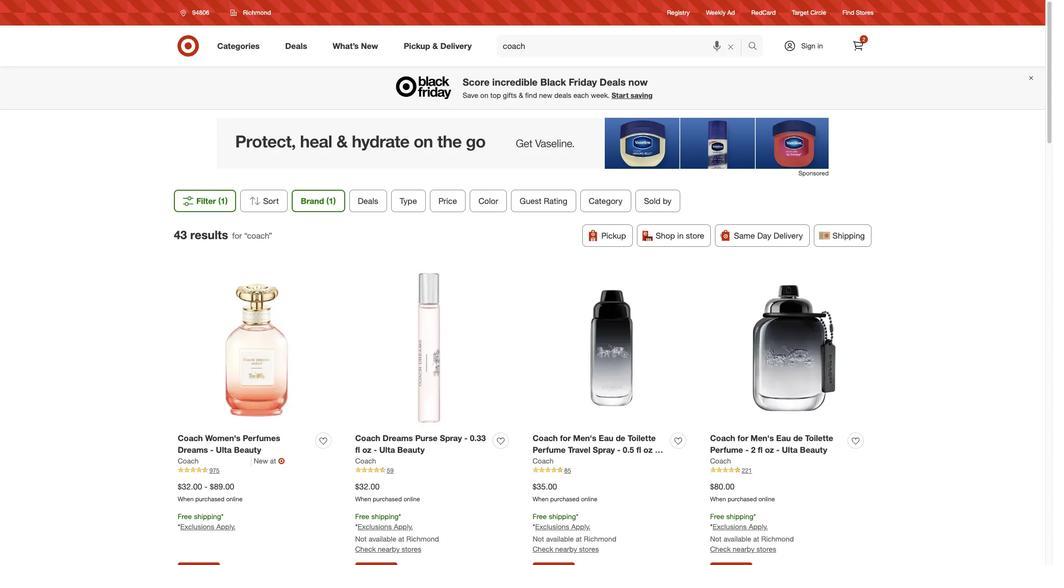 Task type: describe. For each thing, give the bounding box(es) containing it.
& inside score incredible black friday deals now save on top gifts & find new deals each week. start saving
[[519, 91, 524, 100]]

rating
[[544, 196, 568, 206]]

purchased for $80.00
[[728, 495, 757, 503]]

coach for men's eau de toilette perfume - 2 fl oz - ulta beauty
[[711, 433, 834, 455]]

- inside coach women's perfumes dreams - ulta beauty
[[210, 445, 214, 455]]

beauty inside coach dreams purse spray - 0.33 fl oz - ulta beauty
[[398, 445, 425, 455]]

ulta inside coach women's perfumes dreams - ulta beauty
[[216, 445, 232, 455]]

weekly ad
[[707, 9, 736, 17]]

at for $80.00
[[754, 535, 760, 544]]

0.5
[[623, 445, 635, 455]]

find stores
[[843, 9, 874, 17]]

at for $32.00
[[399, 535, 405, 544]]

gifts
[[503, 91, 517, 100]]

ulta inside coach dreams purse spray - 0.33 fl oz - ulta beauty
[[380, 445, 395, 455]]

check for $32.00
[[355, 545, 376, 554]]

coach women's perfumes dreams - ulta beauty link
[[178, 433, 312, 456]]

in for sign
[[818, 41, 824, 50]]

score incredible black friday deals now save on top gifts & find new deals each week. start saving
[[463, 76, 653, 100]]

free for $32.00
[[355, 512, 370, 521]]

available for $35.00
[[547, 535, 574, 544]]

incredible
[[493, 76, 538, 88]]

shop in store
[[656, 231, 705, 241]]

pickup for pickup
[[602, 231, 627, 241]]

weekly
[[707, 9, 726, 17]]

$32.00 for when
[[355, 482, 380, 492]]

free shipping * * exclusions apply. not available at richmond check nearby stores for $80.00
[[711, 512, 795, 554]]

dreams inside coach women's perfumes dreams - ulta beauty
[[178, 445, 208, 455]]

94806
[[192, 9, 209, 16]]

43 results for "coach"
[[174, 228, 272, 242]]

975 link
[[178, 466, 336, 475]]

top
[[491, 91, 501, 100]]

score
[[463, 76, 490, 88]]

results
[[190, 228, 228, 242]]

coach for coach link related to coach for men's eau de toilette perfume - 2 fl oz - ulta beauty
[[711, 457, 732, 465]]

shipping button
[[814, 225, 872, 247]]

beauty inside coach women's perfumes dreams - ulta beauty
[[234, 445, 262, 455]]

guest rating button
[[511, 190, 576, 212]]

price
[[439, 196, 457, 206]]

exclusions apply. link for $80.00
[[713, 523, 769, 532]]

available for $32.00
[[369, 535, 397, 544]]

free shipping * * exclusions apply. not available at richmond check nearby stores for $35.00
[[533, 512, 617, 554]]

on
[[481, 91, 489, 100]]

fl inside coach for men's eau de toilette perfume travel spray - 0.5 fl oz - ulta beauty
[[637, 445, 642, 455]]

2 link
[[848, 35, 870, 57]]

43
[[174, 228, 187, 242]]

new at ¬
[[254, 456, 285, 466]]

online for $35.00
[[582, 495, 598, 503]]

$80.00
[[711, 482, 735, 492]]

delivery for same day delivery
[[774, 231, 804, 241]]

$35.00 when purchased online
[[533, 482, 598, 503]]

toilette for beauty
[[806, 433, 834, 444]]

0 horizontal spatial &
[[433, 41, 438, 51]]

oz inside coach for men's eau de toilette perfume travel spray - 0.5 fl oz - ulta beauty
[[644, 445, 653, 455]]

purchased for $32.00
[[373, 495, 402, 503]]

shop in store button
[[637, 225, 712, 247]]

stores
[[857, 9, 874, 17]]

now
[[629, 76, 648, 88]]

fl inside coach for men's eau de toilette perfume - 2 fl oz - ulta beauty
[[758, 445, 763, 455]]

store
[[686, 231, 705, 241]]

deals for deals button
[[358, 196, 378, 206]]

$32.00 for -
[[178, 482, 202, 492]]

stores for $32.00
[[402, 545, 422, 554]]

eau for 0.5
[[599, 433, 614, 444]]

ulta inside coach for men's eau de toilette perfume travel spray - 0.5 fl oz - ulta beauty
[[533, 457, 549, 467]]

shipping
[[833, 231, 866, 241]]

when for $35.00
[[533, 495, 549, 503]]

online for $80.00
[[759, 495, 776, 503]]

sort
[[263, 196, 279, 206]]

guest
[[520, 196, 542, 206]]

(1) for filter (1)
[[218, 196, 228, 206]]

free shipping * * exclusions apply.
[[178, 512, 236, 532]]

not for $32.00
[[355, 535, 367, 544]]

not for $80.00
[[711, 535, 722, 544]]

registry link
[[668, 8, 690, 17]]

find
[[843, 9, 855, 17]]

shipping for $80.00
[[727, 512, 754, 521]]

brand
[[301, 196, 324, 206]]

circle
[[811, 9, 827, 17]]

sold by
[[644, 196, 672, 206]]

coach dreams purse spray - 0.33 fl oz - ulta beauty
[[355, 433, 486, 455]]

1 horizontal spatial 2
[[863, 36, 866, 42]]

purse
[[416, 433, 438, 444]]

purchased inside $32.00 - $89.00 when purchased online
[[195, 495, 225, 503]]

for for coach for men's eau de toilette perfume travel spray - 0.5 fl oz - ulta beauty
[[561, 433, 571, 444]]

0.33
[[470, 433, 486, 444]]

- inside $32.00 - $89.00 when purchased online
[[205, 482, 208, 492]]

221
[[742, 467, 753, 475]]

exclusions for $32.00
[[358, 523, 392, 532]]

$80.00 when purchased online
[[711, 482, 776, 503]]

coach for coach for men's eau de toilette perfume - 2 fl oz - ulta beauty
[[711, 433, 736, 444]]

coach dreams purse spray - 0.33 fl oz - ulta beauty link
[[355, 433, 489, 456]]

men's for spray
[[574, 433, 597, 444]]

perfume for -
[[711, 445, 744, 455]]

1 exclusions apply. link from the left
[[180, 523, 236, 532]]

221 link
[[711, 466, 868, 475]]

target circle
[[793, 9, 827, 17]]

shop
[[656, 231, 676, 241]]

$32.00 when purchased online
[[355, 482, 420, 503]]

by
[[663, 196, 672, 206]]

available for $80.00
[[724, 535, 752, 544]]

color button
[[470, 190, 507, 212]]

deals inside score incredible black friday deals now save on top gifts & find new deals each week. start saving
[[600, 76, 626, 88]]

apply. for $32.00
[[394, 523, 413, 532]]

find stores link
[[843, 8, 874, 17]]

pickup & delivery
[[404, 41, 472, 51]]

coach women's perfumes dreams - ulta beauty
[[178, 433, 280, 455]]

what's new
[[333, 41, 379, 51]]

type button
[[391, 190, 426, 212]]

find
[[526, 91, 538, 100]]

- up 221
[[746, 445, 749, 455]]

- up 221 link
[[777, 445, 780, 455]]

redcard
[[752, 9, 776, 17]]

ad
[[728, 9, 736, 17]]

at for $35.00
[[576, 535, 582, 544]]

2 inside coach for men's eau de toilette perfume - 2 fl oz - ulta beauty
[[752, 445, 756, 455]]

coach for coach for men's eau de toilette perfume travel spray - 0.5 fl oz - ulta beauty coach link
[[533, 457, 554, 465]]

for inside 43 results for "coach"
[[232, 231, 242, 241]]

target
[[793, 9, 809, 17]]

richmond inside dropdown button
[[243, 9, 271, 16]]

de for oz
[[616, 433, 626, 444]]

stores for $35.00
[[580, 545, 599, 554]]

advertisement region
[[217, 118, 829, 169]]

85 link
[[533, 466, 691, 475]]

black
[[541, 76, 567, 88]]

free for $80.00
[[711, 512, 725, 521]]

- left '0.5'
[[618, 445, 621, 455]]

shipping for $32.00 - $89.00
[[194, 512, 221, 521]]

free shipping * * exclusions apply. not available at richmond check nearby stores for $32.00
[[355, 512, 439, 554]]

target circle link
[[793, 8, 827, 17]]

filter (1)
[[196, 196, 228, 206]]

what's new link
[[324, 35, 391, 57]]

nearby for $32.00
[[378, 545, 400, 554]]

What can we help you find? suggestions appear below search field
[[497, 35, 751, 57]]

coach for 4th coach link from the right
[[178, 457, 199, 465]]

weekly ad link
[[707, 8, 736, 17]]

week.
[[591, 91, 610, 100]]

beauty inside coach for men's eau de toilette perfume travel spray - 0.5 fl oz - ulta beauty
[[551, 457, 579, 467]]

filter (1) button
[[174, 190, 236, 212]]

1 coach link from the left
[[178, 456, 252, 466]]

categories
[[217, 41, 260, 51]]

categories link
[[209, 35, 273, 57]]

registry
[[668, 9, 690, 17]]

when inside $32.00 - $89.00 when purchased online
[[178, 495, 194, 503]]



Task type: locate. For each thing, give the bounding box(es) containing it.
deals left type
[[358, 196, 378, 206]]

purchased inside $80.00 when purchased online
[[728, 495, 757, 503]]

delivery up score
[[441, 41, 472, 51]]

1 horizontal spatial for
[[561, 433, 571, 444]]

(1)
[[218, 196, 228, 206], [326, 196, 336, 206]]

2 exclusions from the left
[[358, 523, 392, 532]]

online inside $80.00 when purchased online
[[759, 495, 776, 503]]

1 horizontal spatial fl
[[637, 445, 642, 455]]

3 check from the left
[[711, 545, 731, 554]]

ulta up 59
[[380, 445, 395, 455]]

1 (1) from the left
[[218, 196, 228, 206]]

4 apply. from the left
[[749, 523, 769, 532]]

at
[[270, 457, 276, 465], [399, 535, 405, 544], [576, 535, 582, 544], [754, 535, 760, 544]]

0 vertical spatial pickup
[[404, 41, 431, 51]]

stores for $80.00
[[757, 545, 777, 554]]

online down "$89.00"
[[226, 495, 243, 503]]

at inside new at ¬
[[270, 457, 276, 465]]

spray inside coach dreams purse spray - 0.33 fl oz - ulta beauty
[[440, 433, 462, 444]]

1 available from the left
[[369, 535, 397, 544]]

for left "coach" on the top left of page
[[232, 231, 242, 241]]

deals for deals link
[[285, 41, 307, 51]]

1 vertical spatial &
[[519, 91, 524, 100]]

exclusions apply. link down the $35.00 when purchased online
[[536, 523, 591, 532]]

2 free shipping * * exclusions apply. not available at richmond check nearby stores from the left
[[533, 512, 617, 554]]

richmond
[[243, 9, 271, 16], [407, 535, 439, 544], [584, 535, 617, 544], [762, 535, 795, 544]]

1 check from the left
[[355, 545, 376, 554]]

1 horizontal spatial free shipping * * exclusions apply. not available at richmond check nearby stores
[[533, 512, 617, 554]]

online inside '$32.00 when purchased online'
[[404, 495, 420, 503]]

coach for men's eau de toilette perfume travel spray - 0.5 fl oz - ulta beauty image
[[533, 269, 691, 427], [533, 269, 691, 427]]

guest rating
[[520, 196, 568, 206]]

1 free from the left
[[178, 512, 192, 521]]

type
[[400, 196, 417, 206]]

shipping inside free shipping * * exclusions apply.
[[194, 512, 221, 521]]

beauty down perfumes on the left
[[234, 445, 262, 455]]

coach for men's eau de toilette perfume - 2 fl oz - ulta beauty link
[[711, 433, 844, 456]]

free down $35.00
[[533, 512, 547, 521]]

1 horizontal spatial available
[[547, 535, 574, 544]]

(1) inside button
[[218, 196, 228, 206]]

apply. for $80.00
[[749, 523, 769, 532]]

(1) for brand (1)
[[326, 196, 336, 206]]

purchased down $35.00
[[551, 495, 580, 503]]

free for $35.00
[[533, 512, 547, 521]]

"coach"
[[244, 231, 272, 241]]

for for coach for men's eau de toilette perfume - 2 fl oz - ulta beauty
[[738, 433, 749, 444]]

nearby for $35.00
[[556, 545, 578, 554]]

men's inside coach for men's eau de toilette perfume - 2 fl oz - ulta beauty
[[751, 433, 775, 444]]

free shipping * * exclusions apply. not available at richmond check nearby stores down '$32.00 when purchased online'
[[355, 512, 439, 554]]

1 horizontal spatial oz
[[644, 445, 653, 455]]

1 horizontal spatial dreams
[[383, 433, 413, 444]]

free for $32.00 - $89.00
[[178, 512, 192, 521]]

not for $35.00
[[533, 535, 545, 544]]

new
[[540, 91, 553, 100]]

in left 'store'
[[678, 231, 684, 241]]

online inside $32.00 - $89.00 when purchased online
[[226, 495, 243, 503]]

ulta up $35.00
[[533, 457, 549, 467]]

for up 221
[[738, 433, 749, 444]]

coach inside coach women's perfumes dreams - ulta beauty
[[178, 433, 203, 444]]

(1) right filter
[[218, 196, 228, 206]]

1 exclusions from the left
[[180, 523, 215, 532]]

exclusions apply. link for $32.00
[[358, 523, 413, 532]]

check nearby stores button for $80.00
[[711, 545, 777, 555]]

0 horizontal spatial $32.00
[[178, 482, 202, 492]]

(1) right brand
[[326, 196, 336, 206]]

3 when from the left
[[533, 495, 549, 503]]

exclusions inside free shipping * * exclusions apply.
[[180, 523, 215, 532]]

1 free shipping * * exclusions apply. not available at richmond check nearby stores from the left
[[355, 512, 439, 554]]

free down $32.00 - $89.00 when purchased online
[[178, 512, 192, 521]]

when for $32.00
[[355, 495, 371, 503]]

1 $32.00 from the left
[[178, 482, 202, 492]]

3 shipping from the left
[[549, 512, 577, 521]]

1 horizontal spatial de
[[794, 433, 803, 444]]

free shipping * * exclusions apply. not available at richmond check nearby stores down $80.00 when purchased online
[[711, 512, 795, 554]]

1 horizontal spatial spray
[[593, 445, 615, 455]]

4 exclusions apply. link from the left
[[713, 523, 769, 532]]

0 horizontal spatial not
[[355, 535, 367, 544]]

new inside new at ¬
[[254, 457, 268, 465]]

free shipping * * exclusions apply. not available at richmond check nearby stores down the $35.00 when purchased online
[[533, 512, 617, 554]]

check nearby stores button
[[355, 545, 422, 555], [533, 545, 599, 555], [711, 545, 777, 555]]

$35.00
[[533, 482, 558, 492]]

available down $80.00 when purchased online
[[724, 535, 752, 544]]

same day delivery
[[735, 231, 804, 241]]

1 nearby from the left
[[378, 545, 400, 554]]

1 horizontal spatial &
[[519, 91, 524, 100]]

de inside coach for men's eau de toilette perfume - 2 fl oz - ulta beauty
[[794, 433, 803, 444]]

2 horizontal spatial check
[[711, 545, 731, 554]]

eau up '85' "link"
[[599, 433, 614, 444]]

de up '0.5'
[[616, 433, 626, 444]]

4 purchased from the left
[[728, 495, 757, 503]]

1 horizontal spatial $32.00
[[355, 482, 380, 492]]

0 horizontal spatial de
[[616, 433, 626, 444]]

3 apply. from the left
[[572, 523, 591, 532]]

0 horizontal spatial men's
[[574, 433, 597, 444]]

3 purchased from the left
[[551, 495, 580, 503]]

1 horizontal spatial deals
[[358, 196, 378, 206]]

men's inside coach for men's eau de toilette perfume travel spray - 0.5 fl oz - ulta beauty
[[574, 433, 597, 444]]

exclusions apply. link down $80.00 when purchased online
[[713, 523, 769, 532]]

4 online from the left
[[759, 495, 776, 503]]

coach link up '$32.00 when purchased online'
[[355, 456, 376, 466]]

check for $80.00
[[711, 545, 731, 554]]

0 horizontal spatial check
[[355, 545, 376, 554]]

2 (1) from the left
[[326, 196, 336, 206]]

1 horizontal spatial in
[[818, 41, 824, 50]]

1 vertical spatial delivery
[[774, 231, 804, 241]]

color
[[479, 196, 498, 206]]

when for $80.00
[[711, 495, 727, 503]]

- down women's
[[210, 445, 214, 455]]

1 vertical spatial pickup
[[602, 231, 627, 241]]

2 horizontal spatial deals
[[600, 76, 626, 88]]

richmond for coach for men's eau de toilette perfume - 2 fl oz - ulta beauty
[[762, 535, 795, 544]]

2 stores from the left
[[580, 545, 599, 554]]

1 check nearby stores button from the left
[[355, 545, 422, 555]]

0 vertical spatial new
[[361, 41, 379, 51]]

2 purchased from the left
[[373, 495, 402, 503]]

purchased for $35.00
[[551, 495, 580, 503]]

new
[[361, 41, 379, 51], [254, 457, 268, 465]]

2 apply. from the left
[[394, 523, 413, 532]]

2 perfume from the left
[[711, 445, 744, 455]]

free down '$32.00 when purchased online'
[[355, 512, 370, 521]]

1 horizontal spatial eau
[[777, 433, 792, 444]]

ulta up 221 link
[[783, 445, 798, 455]]

0 horizontal spatial dreams
[[178, 445, 208, 455]]

filter
[[196, 196, 216, 206]]

0 horizontal spatial nearby
[[378, 545, 400, 554]]

eau for oz
[[777, 433, 792, 444]]

men's for 2
[[751, 433, 775, 444]]

men's up 221
[[751, 433, 775, 444]]

exclusions for $35.00
[[536, 523, 570, 532]]

free down $80.00
[[711, 512, 725, 521]]

pickup
[[404, 41, 431, 51], [602, 231, 627, 241]]

0 horizontal spatial delivery
[[441, 41, 472, 51]]

2 horizontal spatial oz
[[766, 445, 775, 455]]

coach for coach women's perfumes dreams - ulta beauty
[[178, 433, 203, 444]]

1 horizontal spatial nearby
[[556, 545, 578, 554]]

purchased down $80.00
[[728, 495, 757, 503]]

exclusions down $80.00 when purchased online
[[713, 523, 747, 532]]

coach inside coach for men's eau de toilette perfume travel spray - 0.5 fl oz - ulta beauty
[[533, 433, 558, 444]]

purchased down 59
[[373, 495, 402, 503]]

3 exclusions from the left
[[536, 523, 570, 532]]

2 exclusions apply. link from the left
[[358, 523, 413, 532]]

0 vertical spatial dreams
[[383, 433, 413, 444]]

oz inside coach dreams purse spray - 0.33 fl oz - ulta beauty
[[363, 445, 372, 455]]

1 when from the left
[[178, 495, 194, 503]]

1 horizontal spatial check
[[533, 545, 554, 554]]

59 link
[[355, 466, 513, 475]]

perfume inside coach for men's eau de toilette perfume - 2 fl oz - ulta beauty
[[711, 445, 744, 455]]

beauty up 221 link
[[801, 445, 828, 455]]

when inside '$32.00 when purchased online'
[[355, 495, 371, 503]]

at down the $35.00 when purchased online
[[576, 535, 582, 544]]

3 coach link from the left
[[533, 456, 554, 466]]

dreams left purse
[[383, 433, 413, 444]]

0 horizontal spatial fl
[[355, 445, 360, 455]]

4 when from the left
[[711, 495, 727, 503]]

coach link up 975 at the bottom
[[178, 456, 252, 466]]

0 vertical spatial deals
[[285, 41, 307, 51]]

at down '$32.00 when purchased online'
[[399, 535, 405, 544]]

beauty down purse
[[398, 445, 425, 455]]

deals inside deals link
[[285, 41, 307, 51]]

coach dreams purse spray - 0.33 fl oz - ulta beauty image
[[355, 269, 513, 427], [355, 269, 513, 427]]

-
[[465, 433, 468, 444], [210, 445, 214, 455], [374, 445, 377, 455], [618, 445, 621, 455], [655, 445, 659, 455], [746, 445, 749, 455], [777, 445, 780, 455], [205, 482, 208, 492]]

perfume up 85
[[533, 445, 566, 455]]

2 eau from the left
[[777, 433, 792, 444]]

2 down stores
[[863, 36, 866, 42]]

eau
[[599, 433, 614, 444], [777, 433, 792, 444]]

0 vertical spatial &
[[433, 41, 438, 51]]

2 free from the left
[[355, 512, 370, 521]]

$89.00
[[210, 482, 235, 492]]

beauty down travel on the right bottom
[[551, 457, 579, 467]]

exclusions down the $35.00 when purchased online
[[536, 523, 570, 532]]

eau inside coach for men's eau de toilette perfume - 2 fl oz - ulta beauty
[[777, 433, 792, 444]]

0 horizontal spatial check nearby stores button
[[355, 545, 422, 555]]

3 nearby from the left
[[733, 545, 755, 554]]

sign in link
[[776, 35, 840, 57]]

spray up '85' "link"
[[593, 445, 615, 455]]

perfume inside coach for men's eau de toilette perfume travel spray - 0.5 fl oz - ulta beauty
[[533, 445, 566, 455]]

1 not from the left
[[355, 535, 367, 544]]

ulta inside coach for men's eau de toilette perfume - 2 fl oz - ulta beauty
[[783, 445, 798, 455]]

coach link up $80.00
[[711, 456, 732, 466]]

0 vertical spatial spray
[[440, 433, 462, 444]]

2 horizontal spatial nearby
[[733, 545, 755, 554]]

0 horizontal spatial available
[[369, 535, 397, 544]]

free inside free shipping * * exclusions apply.
[[178, 512, 192, 521]]

start
[[612, 91, 629, 100]]

2 de from the left
[[794, 433, 803, 444]]

coach link up $35.00
[[533, 456, 554, 466]]

coach inside coach dreams purse spray - 0.33 fl oz - ulta beauty
[[355, 433, 381, 444]]

for inside coach for men's eau de toilette perfume travel spray - 0.5 fl oz - ulta beauty
[[561, 433, 571, 444]]

- up '$32.00 when purchased online'
[[374, 445, 377, 455]]

coach for coach dreams purse spray - 0.33 fl oz - ulta beauty
[[355, 433, 381, 444]]

online inside the $35.00 when purchased online
[[582, 495, 598, 503]]

4 coach link from the left
[[711, 456, 732, 466]]

category button
[[580, 190, 631, 212]]

2 vertical spatial deals
[[358, 196, 378, 206]]

1 vertical spatial 2
[[752, 445, 756, 455]]

check nearby stores button for $35.00
[[533, 545, 599, 555]]

0 horizontal spatial deals
[[285, 41, 307, 51]]

new up 975 link
[[254, 457, 268, 465]]

*
[[221, 512, 224, 521], [399, 512, 401, 521], [577, 512, 579, 521], [754, 512, 757, 521], [178, 523, 180, 532], [355, 523, 358, 532], [533, 523, 536, 532], [711, 523, 713, 532]]

save
[[463, 91, 479, 100]]

exclusions down '$32.00 when purchased online'
[[358, 523, 392, 532]]

4 exclusions from the left
[[713, 523, 747, 532]]

0 horizontal spatial new
[[254, 457, 268, 465]]

at left ¬
[[270, 457, 276, 465]]

coach women's perfumes dreams - ulta beauty image
[[178, 269, 336, 427], [178, 269, 336, 427]]

oz up '$32.00 when purchased online'
[[363, 445, 372, 455]]

ulta
[[216, 445, 232, 455], [380, 445, 395, 455], [783, 445, 798, 455], [533, 457, 549, 467]]

beauty inside coach for men's eau de toilette perfume - 2 fl oz - ulta beauty
[[801, 445, 828, 455]]

shipping for $32.00
[[372, 512, 399, 521]]

shipping down $80.00 when purchased online
[[727, 512, 754, 521]]

3 available from the left
[[724, 535, 752, 544]]

0 horizontal spatial for
[[232, 231, 242, 241]]

richmond for coach for men's eau de toilette perfume travel spray - 0.5 fl oz - ulta beauty
[[584, 535, 617, 544]]

2 nearby from the left
[[556, 545, 578, 554]]

travel
[[568, 445, 591, 455]]

0 horizontal spatial toilette
[[628, 433, 656, 444]]

4 shipping from the left
[[727, 512, 754, 521]]

1 stores from the left
[[402, 545, 422, 554]]

purchased down "$89.00"
[[195, 495, 225, 503]]

1 apply. from the left
[[217, 523, 236, 532]]

coach for coach for men's eau de toilette perfume travel spray - 0.5 fl oz - ulta beauty
[[533, 433, 558, 444]]

coach link for coach for men's eau de toilette perfume - 2 fl oz - ulta beauty
[[711, 456, 732, 466]]

dreams down women's
[[178, 445, 208, 455]]

deals
[[555, 91, 572, 100]]

2 check from the left
[[533, 545, 554, 554]]

same
[[735, 231, 756, 241]]

¬
[[278, 456, 285, 466]]

2 fl from the left
[[637, 445, 642, 455]]

search
[[744, 42, 769, 52]]

0 horizontal spatial stores
[[402, 545, 422, 554]]

2 up 221
[[752, 445, 756, 455]]

coach link for coach for men's eau de toilette perfume travel spray - 0.5 fl oz - ulta beauty
[[533, 456, 554, 466]]

exclusions
[[180, 523, 215, 532], [358, 523, 392, 532], [536, 523, 570, 532], [713, 523, 747, 532]]

1 vertical spatial new
[[254, 457, 268, 465]]

de up 221 link
[[794, 433, 803, 444]]

eau inside coach for men's eau de toilette perfume travel spray - 0.5 fl oz - ulta beauty
[[599, 433, 614, 444]]

1 horizontal spatial pickup
[[602, 231, 627, 241]]

shipping down the $35.00 when purchased online
[[549, 512, 577, 521]]

eau up 221 link
[[777, 433, 792, 444]]

exclusions apply. link for $35.00
[[536, 523, 591, 532]]

sold
[[644, 196, 661, 206]]

1 vertical spatial in
[[678, 231, 684, 241]]

0 vertical spatial 2
[[863, 36, 866, 42]]

2 horizontal spatial check nearby stores button
[[711, 545, 777, 555]]

toilette inside coach for men's eau de toilette perfume - 2 fl oz - ulta beauty
[[806, 433, 834, 444]]

spray right purse
[[440, 433, 462, 444]]

saving
[[631, 91, 653, 100]]

in
[[818, 41, 824, 50], [678, 231, 684, 241]]

new right what's
[[361, 41, 379, 51]]

- left the 0.33
[[465, 433, 468, 444]]

exclusions apply. link
[[180, 523, 236, 532], [358, 523, 413, 532], [536, 523, 591, 532], [713, 523, 769, 532]]

fl inside coach dreams purse spray - 0.33 fl oz - ulta beauty
[[355, 445, 360, 455]]

de for ulta
[[794, 433, 803, 444]]

ulta down women's
[[216, 445, 232, 455]]

pickup button
[[583, 225, 633, 247]]

2 available from the left
[[547, 535, 574, 544]]

2 oz from the left
[[644, 445, 653, 455]]

delivery for pickup & delivery
[[441, 41, 472, 51]]

2 men's from the left
[[751, 433, 775, 444]]

0 horizontal spatial free shipping * * exclusions apply. not available at richmond check nearby stores
[[355, 512, 439, 554]]

online down '85' "link"
[[582, 495, 598, 503]]

for up travel on the right bottom
[[561, 433, 571, 444]]

in inside 'button'
[[678, 231, 684, 241]]

0 horizontal spatial eau
[[599, 433, 614, 444]]

975
[[210, 467, 220, 475]]

1 fl from the left
[[355, 445, 360, 455]]

1 vertical spatial dreams
[[178, 445, 208, 455]]

0 vertical spatial in
[[818, 41, 824, 50]]

0 horizontal spatial perfume
[[533, 445, 566, 455]]

beauty
[[234, 445, 262, 455], [398, 445, 425, 455], [801, 445, 828, 455], [551, 457, 579, 467]]

exclusions apply. link down '$32.00 when purchased online'
[[358, 523, 413, 532]]

online for $32.00
[[404, 495, 420, 503]]

shipping for $35.00
[[549, 512, 577, 521]]

each
[[574, 91, 589, 100]]

oz inside coach for men's eau de toilette perfume - 2 fl oz - ulta beauty
[[766, 445, 775, 455]]

friday
[[569, 76, 597, 88]]

0 vertical spatial delivery
[[441, 41, 472, 51]]

perfume up 221
[[711, 445, 744, 455]]

0 horizontal spatial 2
[[752, 445, 756, 455]]

nearby
[[378, 545, 400, 554], [556, 545, 578, 554], [733, 545, 755, 554]]

when inside the $35.00 when purchased online
[[533, 495, 549, 503]]

apply. for $35.00
[[572, 523, 591, 532]]

women's
[[205, 433, 241, 444]]

spray inside coach for men's eau de toilette perfume travel spray - 0.5 fl oz - ulta beauty
[[593, 445, 615, 455]]

apply. down the $35.00 when purchased online
[[572, 523, 591, 532]]

85
[[565, 467, 572, 475]]

2 horizontal spatial available
[[724, 535, 752, 544]]

2 horizontal spatial not
[[711, 535, 722, 544]]

3 fl from the left
[[758, 445, 763, 455]]

apply. down $32.00 - $89.00 when purchased online
[[217, 523, 236, 532]]

exclusions for $80.00
[[713, 523, 747, 532]]

$32.00 - $89.00 when purchased online
[[178, 482, 243, 503]]

1 horizontal spatial delivery
[[774, 231, 804, 241]]

1 oz from the left
[[363, 445, 372, 455]]

dreams inside coach dreams purse spray - 0.33 fl oz - ulta beauty
[[383, 433, 413, 444]]

online down '59' link
[[404, 495, 420, 503]]

deals link
[[277, 35, 320, 57]]

in for shop
[[678, 231, 684, 241]]

1 horizontal spatial toilette
[[806, 433, 834, 444]]

exclusions for $32.00 - $89.00
[[180, 523, 215, 532]]

0 horizontal spatial oz
[[363, 445, 372, 455]]

2 when from the left
[[355, 495, 371, 503]]

1 vertical spatial deals
[[600, 76, 626, 88]]

0 horizontal spatial in
[[678, 231, 684, 241]]

1 horizontal spatial men's
[[751, 433, 775, 444]]

pickup for pickup & delivery
[[404, 41, 431, 51]]

3 oz from the left
[[766, 445, 775, 455]]

coach for coach link associated with coach dreams purse spray - 0.33 fl oz - ulta beauty
[[355, 457, 376, 465]]

in right the sign
[[818, 41, 824, 50]]

oz
[[363, 445, 372, 455], [644, 445, 653, 455], [766, 445, 775, 455]]

2 not from the left
[[533, 535, 545, 544]]

available down the $35.00 when purchased online
[[547, 535, 574, 544]]

not
[[355, 535, 367, 544], [533, 535, 545, 544], [711, 535, 722, 544]]

brand (1)
[[301, 196, 336, 206]]

2 horizontal spatial stores
[[757, 545, 777, 554]]

shipping
[[194, 512, 221, 521], [372, 512, 399, 521], [549, 512, 577, 521], [727, 512, 754, 521]]

oz up 221 link
[[766, 445, 775, 455]]

men's up travel on the right bottom
[[574, 433, 597, 444]]

apply. down $80.00 when purchased online
[[749, 523, 769, 532]]

coach for men's eau de toilette perfume travel spray - 0.5 fl oz - ulta beauty
[[533, 433, 659, 467]]

same day delivery button
[[716, 225, 810, 247]]

category
[[589, 196, 623, 206]]

1 vertical spatial spray
[[593, 445, 615, 455]]

1 horizontal spatial not
[[533, 535, 545, 544]]

shipping down '$32.00 when purchased online'
[[372, 512, 399, 521]]

sign
[[802, 41, 816, 50]]

1 perfume from the left
[[533, 445, 566, 455]]

apply. down '$32.00 when purchased online'
[[394, 523, 413, 532]]

day
[[758, 231, 772, 241]]

0 horizontal spatial pickup
[[404, 41, 431, 51]]

3 check nearby stores button from the left
[[711, 545, 777, 555]]

1 de from the left
[[616, 433, 626, 444]]

sold by button
[[635, 190, 681, 212]]

toilette up 221 link
[[806, 433, 834, 444]]

1 online from the left
[[226, 495, 243, 503]]

what's
[[333, 41, 359, 51]]

apply. for $32.00 - $89.00
[[217, 523, 236, 532]]

0 horizontal spatial (1)
[[218, 196, 228, 206]]

1 purchased from the left
[[195, 495, 225, 503]]

sort button
[[240, 190, 287, 212]]

pickup & delivery link
[[395, 35, 485, 57]]

deals inside deals button
[[358, 196, 378, 206]]

2 horizontal spatial for
[[738, 433, 749, 444]]

sign in
[[802, 41, 824, 50]]

check for $35.00
[[533, 545, 554, 554]]

toilette for -
[[628, 433, 656, 444]]

exclusions down $32.00 - $89.00 when purchased online
[[180, 523, 215, 532]]

purchased inside '$32.00 when purchased online'
[[373, 495, 402, 503]]

2 shipping from the left
[[372, 512, 399, 521]]

for
[[232, 231, 242, 241], [561, 433, 571, 444], [738, 433, 749, 444]]

when inside $80.00 when purchased online
[[711, 495, 727, 503]]

pickup inside button
[[602, 231, 627, 241]]

available down '$32.00 when purchased online'
[[369, 535, 397, 544]]

1 toilette from the left
[[628, 433, 656, 444]]

- right '0.5'
[[655, 445, 659, 455]]

toilette up '0.5'
[[628, 433, 656, 444]]

free shipping * * exclusions apply. not available at richmond check nearby stores
[[355, 512, 439, 554], [533, 512, 617, 554], [711, 512, 795, 554]]

coach link for coach dreams purse spray - 0.33 fl oz - ulta beauty
[[355, 456, 376, 466]]

check nearby stores button for $32.00
[[355, 545, 422, 555]]

available
[[369, 535, 397, 544], [547, 535, 574, 544], [724, 535, 752, 544]]

$32.00 inside $32.00 - $89.00 when purchased online
[[178, 482, 202, 492]]

1 horizontal spatial check nearby stores button
[[533, 545, 599, 555]]

3 free shipping * * exclusions apply. not available at richmond check nearby stores from the left
[[711, 512, 795, 554]]

perfume for travel
[[533, 445, 566, 455]]

2 horizontal spatial fl
[[758, 445, 763, 455]]

delivery inside button
[[774, 231, 804, 241]]

3 stores from the left
[[757, 545, 777, 554]]

3 online from the left
[[582, 495, 598, 503]]

nearby for $80.00
[[733, 545, 755, 554]]

price button
[[430, 190, 466, 212]]

2 check nearby stores button from the left
[[533, 545, 599, 555]]

spray
[[440, 433, 462, 444], [593, 445, 615, 455]]

purchased inside the $35.00 when purchased online
[[551, 495, 580, 503]]

coach inside coach for men's eau de toilette perfume - 2 fl oz - ulta beauty
[[711, 433, 736, 444]]

2 horizontal spatial free shipping * * exclusions apply. not available at richmond check nearby stores
[[711, 512, 795, 554]]

at down $80.00 when purchased online
[[754, 535, 760, 544]]

$32.00 inside '$32.00 when purchased online'
[[355, 482, 380, 492]]

purchased
[[195, 495, 225, 503], [373, 495, 402, 503], [551, 495, 580, 503], [728, 495, 757, 503]]

oz right '0.5'
[[644, 445, 653, 455]]

0 horizontal spatial spray
[[440, 433, 462, 444]]

2 coach link from the left
[[355, 456, 376, 466]]

exclusions apply. link down $32.00 - $89.00 when purchased online
[[180, 523, 236, 532]]

3 exclusions apply. link from the left
[[536, 523, 591, 532]]

1 horizontal spatial new
[[361, 41, 379, 51]]

for inside coach for men's eau de toilette perfume - 2 fl oz - ulta beauty
[[738, 433, 749, 444]]

2 toilette from the left
[[806, 433, 834, 444]]

shipping down $32.00 - $89.00 when purchased online
[[194, 512, 221, 521]]

1 horizontal spatial stores
[[580, 545, 599, 554]]

toilette inside coach for men's eau de toilette perfume travel spray - 0.5 fl oz - ulta beauty
[[628, 433, 656, 444]]

online down 221 link
[[759, 495, 776, 503]]

richmond for coach dreams purse spray - 0.33 fl oz - ulta beauty
[[407, 535, 439, 544]]

de inside coach for men's eau de toilette perfume travel spray - 0.5 fl oz - ulta beauty
[[616, 433, 626, 444]]

search button
[[744, 35, 769, 59]]

deals left what's
[[285, 41, 307, 51]]

delivery right day
[[774, 231, 804, 241]]

1 shipping from the left
[[194, 512, 221, 521]]

1 men's from the left
[[574, 433, 597, 444]]

4 free from the left
[[711, 512, 725, 521]]

1 eau from the left
[[599, 433, 614, 444]]

94806 button
[[174, 4, 220, 22]]

stores
[[402, 545, 422, 554], [580, 545, 599, 554], [757, 545, 777, 554]]

- left "$89.00"
[[205, 482, 208, 492]]

deals up start
[[600, 76, 626, 88]]

3 free from the left
[[533, 512, 547, 521]]

1 horizontal spatial perfume
[[711, 445, 744, 455]]

apply. inside free shipping * * exclusions apply.
[[217, 523, 236, 532]]

coach for men's eau de toilette perfume - 2 fl oz - ulta beauty image
[[711, 269, 868, 427], [711, 269, 868, 427]]

1 horizontal spatial (1)
[[326, 196, 336, 206]]

2 online from the left
[[404, 495, 420, 503]]

2 $32.00 from the left
[[355, 482, 380, 492]]

3 not from the left
[[711, 535, 722, 544]]



Task type: vqa. For each thing, say whether or not it's contained in the screenshot.
first team from left
no



